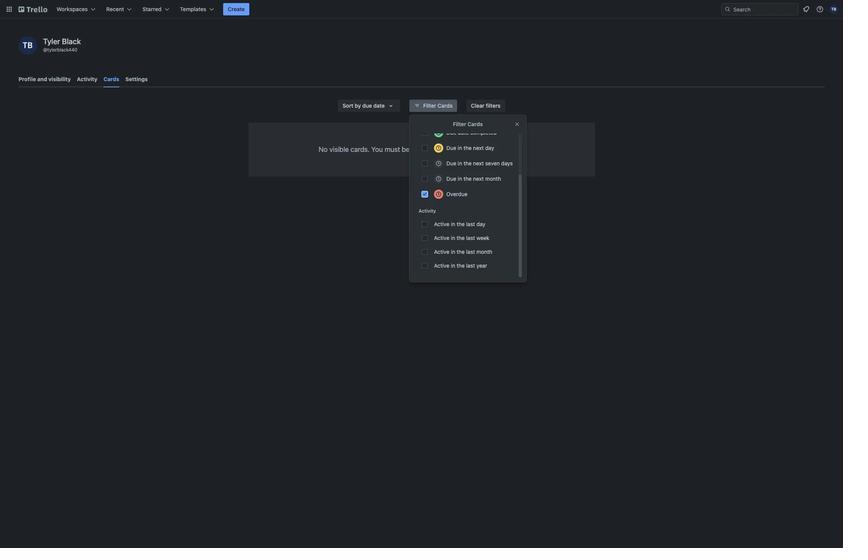 Task type: describe. For each thing, give the bounding box(es) containing it.
active in the last day
[[435, 221, 486, 228]]

tylerblack440
[[47, 47, 77, 53]]

cards link
[[104, 72, 119, 87]]

due for due in the next day
[[447, 145, 457, 151]]

in for active in the last year
[[451, 263, 456, 269]]

Search field
[[731, 3, 799, 15]]

filter inside filter cards button
[[424, 102, 437, 109]]

day for due in the next day
[[486, 145, 495, 151]]

seven
[[486, 160, 500, 167]]

tyler black @ tylerblack440
[[43, 37, 81, 53]]

activity link
[[77, 72, 97, 86]]

next for day
[[474, 145, 484, 151]]

year
[[477, 263, 488, 269]]

create button
[[223, 3, 250, 15]]

visible
[[330, 146, 349, 154]]

profile and visibility link
[[18, 72, 71, 86]]

active in the last week
[[435, 235, 490, 242]]

0 horizontal spatial cards
[[104, 76, 119, 82]]

last for year
[[467, 263, 476, 269]]

last for month
[[467, 249, 476, 255]]

active for active in the last year
[[435, 263, 450, 269]]

search image
[[725, 6, 731, 12]]

cards inside button
[[438, 102, 453, 109]]

active for active in the last week
[[435, 235, 450, 242]]

card
[[447, 146, 460, 154]]

added
[[412, 146, 431, 154]]

due in the next seven days
[[447, 160, 513, 167]]

active for active in the last month
[[435, 249, 450, 255]]

workspaces
[[57, 6, 88, 12]]

1 to from the left
[[433, 146, 439, 154]]

cards.
[[351, 146, 370, 154]]

starred
[[143, 6, 162, 12]]

in for due in the next month
[[458, 176, 463, 182]]

primary element
[[0, 0, 844, 18]]

black
[[62, 37, 81, 46]]

sort by due date
[[343, 102, 385, 109]]

in for active in the last week
[[451, 235, 456, 242]]

here.
[[509, 146, 525, 154]]

due date completed
[[447, 129, 497, 136]]

appear
[[486, 146, 507, 154]]

no
[[319, 146, 328, 154]]

settings link
[[126, 72, 148, 86]]

must
[[385, 146, 400, 154]]

in for due in the next seven days
[[458, 160, 463, 167]]

overdue
[[447, 191, 468, 198]]

due
[[363, 102, 372, 109]]

next for seven
[[474, 160, 484, 167]]

profile
[[18, 76, 36, 82]]

due for due in the next month
[[447, 176, 457, 182]]

you
[[372, 146, 383, 154]]

the for active in the last month
[[457, 249, 465, 255]]

1 horizontal spatial date
[[458, 129, 469, 136]]

the for due in the next day
[[464, 145, 472, 151]]

month for active in the last month
[[477, 249, 493, 255]]

clear filters
[[472, 102, 501, 109]]

1 vertical spatial activity
[[419, 208, 436, 214]]

the for active in the last year
[[457, 263, 465, 269]]

2 to from the left
[[478, 146, 484, 154]]

the for active in the last week
[[457, 235, 465, 242]]

recent button
[[102, 3, 136, 15]]

month for due in the next month
[[486, 176, 502, 182]]

profile and visibility
[[18, 76, 71, 82]]

templates
[[180, 6, 206, 12]]

the for due in the next seven days
[[464, 160, 472, 167]]

templates button
[[176, 3, 219, 15]]



Task type: locate. For each thing, give the bounding box(es) containing it.
1 next from the top
[[474, 145, 484, 151]]

active in the last month
[[435, 249, 493, 255]]

month
[[486, 176, 502, 182], [477, 249, 493, 255]]

4 due from the top
[[447, 176, 457, 182]]

1 vertical spatial month
[[477, 249, 493, 255]]

4 last from the top
[[467, 263, 476, 269]]

date up the due in the next day
[[458, 129, 469, 136]]

1 active from the top
[[435, 221, 450, 228]]

for
[[462, 146, 471, 154]]

in for due in the next day
[[458, 145, 463, 151]]

0 vertical spatial filter
[[424, 102, 437, 109]]

active up active in the last year at right top
[[435, 249, 450, 255]]

month down week
[[477, 249, 493, 255]]

0 notifications image
[[802, 5, 812, 14]]

1 horizontal spatial filter
[[453, 121, 467, 128]]

0 vertical spatial next
[[474, 145, 484, 151]]

tyler
[[43, 37, 60, 46]]

date right due at top left
[[374, 102, 385, 109]]

cards right 'activity' link
[[104, 76, 119, 82]]

1 vertical spatial cards
[[438, 102, 453, 109]]

the up active in the last year at right top
[[457, 249, 465, 255]]

0 vertical spatial filter cards
[[424, 102, 453, 109]]

the for due in the next month
[[464, 176, 472, 182]]

tyler black (tylerblack440) image
[[830, 5, 839, 14]]

to left a
[[433, 146, 439, 154]]

clear filters button
[[467, 100, 506, 112]]

last left week
[[467, 235, 476, 242]]

in up active in the last year at right top
[[451, 249, 456, 255]]

0 vertical spatial date
[[374, 102, 385, 109]]

the left it
[[464, 145, 472, 151]]

filter
[[424, 102, 437, 109], [453, 121, 467, 128]]

last for day
[[467, 221, 476, 228]]

next left seven
[[474, 160, 484, 167]]

2 horizontal spatial cards
[[468, 121, 483, 128]]

back to home image
[[18, 3, 47, 15]]

sort
[[343, 102, 354, 109]]

be
[[402, 146, 410, 154]]

active for active in the last day
[[435, 221, 450, 228]]

0 horizontal spatial activity
[[77, 76, 97, 82]]

tyler black (tylerblack440) image
[[18, 36, 37, 55]]

day up seven
[[486, 145, 495, 151]]

open information menu image
[[817, 5, 825, 13]]

3 next from the top
[[474, 176, 484, 182]]

2 last from the top
[[467, 235, 476, 242]]

month down seven
[[486, 176, 502, 182]]

in
[[458, 145, 463, 151], [458, 160, 463, 167], [458, 176, 463, 182], [451, 221, 456, 228], [451, 235, 456, 242], [451, 249, 456, 255], [451, 263, 456, 269]]

due up card
[[447, 129, 457, 136]]

day for active in the last day
[[477, 221, 486, 228]]

2 vertical spatial next
[[474, 176, 484, 182]]

week
[[477, 235, 490, 242]]

last for week
[[467, 235, 476, 242]]

active
[[435, 221, 450, 228], [435, 235, 450, 242], [435, 249, 450, 255], [435, 263, 450, 269]]

2 next from the top
[[474, 160, 484, 167]]

3 active from the top
[[435, 249, 450, 255]]

last up "active in the last week"
[[467, 221, 476, 228]]

a
[[441, 146, 445, 154]]

due right a
[[447, 145, 457, 151]]

1 vertical spatial date
[[458, 129, 469, 136]]

3 last from the top
[[467, 249, 476, 255]]

starred button
[[138, 3, 174, 15]]

in left it
[[458, 145, 463, 151]]

next
[[474, 145, 484, 151], [474, 160, 484, 167], [474, 176, 484, 182]]

and
[[37, 76, 47, 82]]

close popover image
[[515, 121, 521, 128]]

due for due in the next seven days
[[447, 160, 457, 167]]

no visible cards. you must be added to a card for it to appear here.
[[319, 146, 525, 154]]

last left the year
[[467, 263, 476, 269]]

filter cards
[[424, 102, 453, 109], [453, 121, 483, 128]]

0 horizontal spatial date
[[374, 102, 385, 109]]

due down card
[[447, 160, 457, 167]]

1 vertical spatial filter
[[453, 121, 467, 128]]

last down "active in the last week"
[[467, 249, 476, 255]]

filter cards inside filter cards button
[[424, 102, 453, 109]]

create
[[228, 6, 245, 12]]

1 vertical spatial filter cards
[[453, 121, 483, 128]]

the up "active in the last week"
[[457, 221, 465, 228]]

next right for
[[474, 145, 484, 151]]

due up overdue
[[447, 176, 457, 182]]

in for active in the last month
[[451, 249, 456, 255]]

2 vertical spatial cards
[[468, 121, 483, 128]]

cards left clear
[[438, 102, 453, 109]]

1 horizontal spatial cards
[[438, 102, 453, 109]]

active up "active in the last week"
[[435, 221, 450, 228]]

activity left cards link on the top of page
[[77, 76, 97, 82]]

in down active in the last day
[[451, 235, 456, 242]]

3 due from the top
[[447, 160, 457, 167]]

0 horizontal spatial filter
[[424, 102, 437, 109]]

1 horizontal spatial to
[[478, 146, 484, 154]]

0 horizontal spatial filter cards
[[424, 102, 453, 109]]

filter cards button
[[410, 100, 458, 112]]

0 vertical spatial month
[[486, 176, 502, 182]]

1 horizontal spatial activity
[[419, 208, 436, 214]]

clear
[[472, 102, 485, 109]]

settings
[[126, 76, 148, 82]]

in for active in the last day
[[451, 221, 456, 228]]

active in the last year
[[435, 263, 488, 269]]

next for month
[[474, 176, 484, 182]]

4 active from the top
[[435, 263, 450, 269]]

in down 'active in the last month'
[[451, 263, 456, 269]]

in down for
[[458, 160, 463, 167]]

by
[[355, 102, 361, 109]]

visibility
[[48, 76, 71, 82]]

due for due date completed
[[447, 129, 457, 136]]

the
[[464, 145, 472, 151], [464, 160, 472, 167], [464, 176, 472, 182], [457, 221, 465, 228], [457, 235, 465, 242], [457, 249, 465, 255], [457, 263, 465, 269]]

0 horizontal spatial to
[[433, 146, 439, 154]]

cards up due date completed
[[468, 121, 483, 128]]

last
[[467, 221, 476, 228], [467, 235, 476, 242], [467, 249, 476, 255], [467, 263, 476, 269]]

the down active in the last day
[[457, 235, 465, 242]]

active down active in the last day
[[435, 235, 450, 242]]

date
[[374, 102, 385, 109], [458, 129, 469, 136]]

to right it
[[478, 146, 484, 154]]

due in the next month
[[447, 176, 502, 182]]

the down 'active in the last month'
[[457, 263, 465, 269]]

1 vertical spatial next
[[474, 160, 484, 167]]

1 vertical spatial day
[[477, 221, 486, 228]]

the for active in the last day
[[457, 221, 465, 228]]

to
[[433, 146, 439, 154], [478, 146, 484, 154]]

completed
[[471, 129, 497, 136]]

due in the next day
[[447, 145, 495, 151]]

in up "active in the last week"
[[451, 221, 456, 228]]

2 active from the top
[[435, 235, 450, 242]]

active down 'active in the last month'
[[435, 263, 450, 269]]

filters
[[486, 102, 501, 109]]

0 vertical spatial activity
[[77, 76, 97, 82]]

due
[[447, 129, 457, 136], [447, 145, 457, 151], [447, 160, 457, 167], [447, 176, 457, 182]]

activity
[[77, 76, 97, 82], [419, 208, 436, 214]]

in up overdue
[[458, 176, 463, 182]]

workspaces button
[[52, 3, 100, 15]]

the down for
[[464, 160, 472, 167]]

1 last from the top
[[467, 221, 476, 228]]

activity up active in the last day
[[419, 208, 436, 214]]

@
[[43, 47, 47, 53]]

2 due from the top
[[447, 145, 457, 151]]

1 due from the top
[[447, 129, 457, 136]]

1 horizontal spatial filter cards
[[453, 121, 483, 128]]

day
[[486, 145, 495, 151], [477, 221, 486, 228]]

0 vertical spatial cards
[[104, 76, 119, 82]]

next down the "due in the next seven days"
[[474, 176, 484, 182]]

date inside dropdown button
[[374, 102, 385, 109]]

day up week
[[477, 221, 486, 228]]

0 vertical spatial day
[[486, 145, 495, 151]]

it
[[472, 146, 476, 154]]

sort by due date button
[[338, 100, 401, 112]]

the up overdue
[[464, 176, 472, 182]]

cards
[[104, 76, 119, 82], [438, 102, 453, 109], [468, 121, 483, 128]]

days
[[502, 160, 513, 167]]

recent
[[106, 6, 124, 12]]



Task type: vqa. For each thing, say whether or not it's contained in the screenshot.
Print, export, and share Link
no



